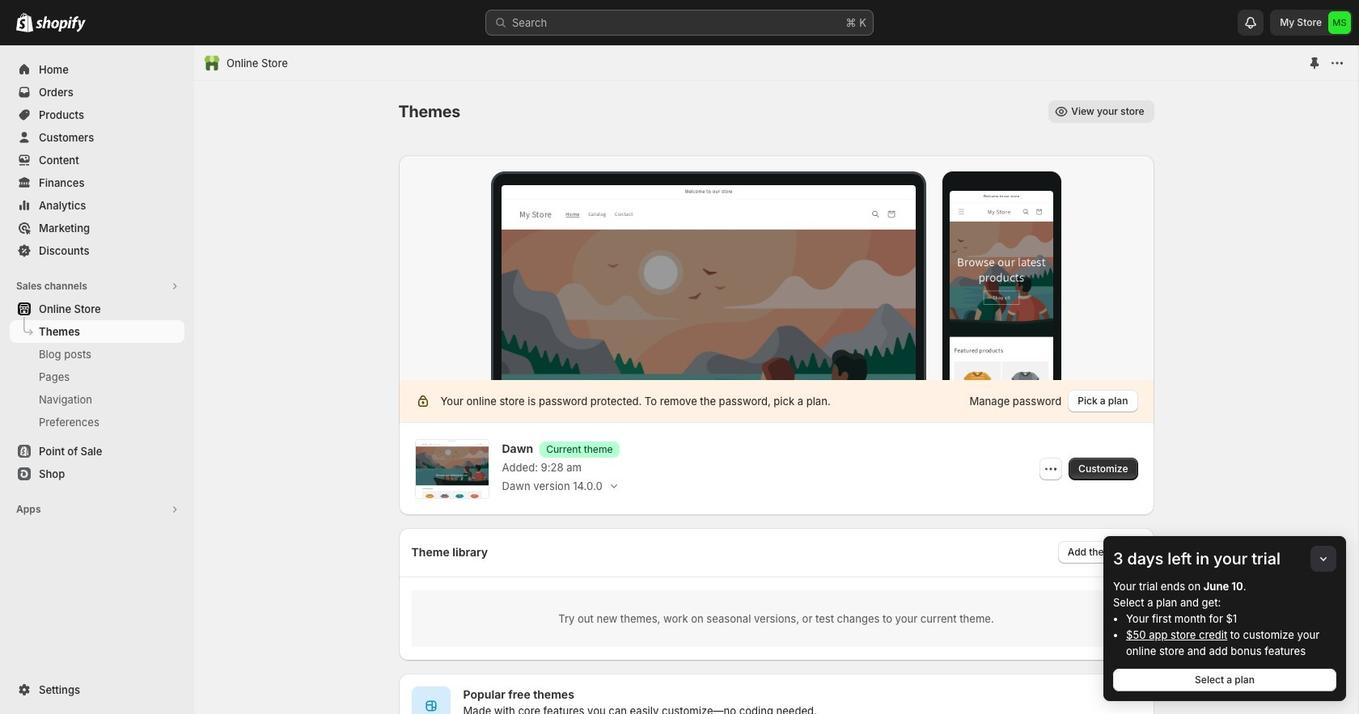Task type: locate. For each thing, give the bounding box(es) containing it.
my store image
[[1329, 11, 1351, 34]]

online store image
[[204, 55, 220, 71]]

shopify image
[[36, 16, 86, 32]]



Task type: vqa. For each thing, say whether or not it's contained in the screenshot.
Shopify image to the right
yes



Task type: describe. For each thing, give the bounding box(es) containing it.
shopify image
[[16, 13, 33, 32]]



